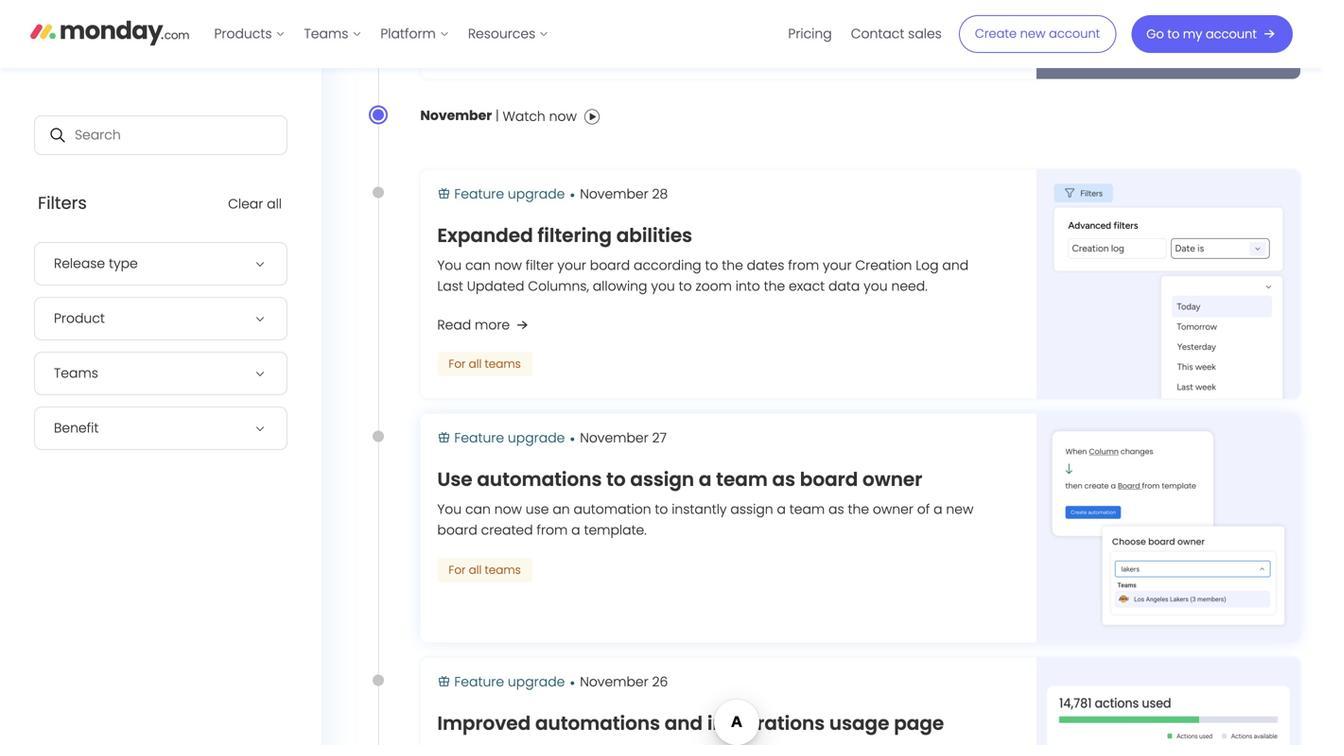 Task type: vqa. For each thing, say whether or not it's contained in the screenshot.
Use automations to assign a team as board owner's Feature
yes



Task type: describe. For each thing, give the bounding box(es) containing it.
usage
[[829, 710, 890, 737]]

a up instantly
[[699, 466, 712, 493]]

product
[[54, 309, 105, 328]]

1 vertical spatial as
[[829, 500, 844, 519]]

expanded
[[437, 222, 533, 249]]

• for improved automations and integrations usage page
[[570, 673, 575, 694]]

improve automation and integration usage page image
[[1036, 658, 1301, 745]]

more
[[475, 316, 510, 334]]

feature upgrade • november 28
[[454, 185, 668, 206]]

improved
[[437, 710, 531, 737]]

can inside use automations to assign a team as board owner you can now use an automation to instantly assign a team as the owner of a new board created from a template.
[[465, 500, 491, 519]]

feature for expanded filtering abilities
[[454, 185, 504, 204]]

2 vertical spatial board
[[437, 521, 477, 540]]

products
[[214, 25, 272, 43]]

now inside 'expanded filtering abilities you can now filter your board according to the dates from your creation log and last updated columns, allowing you to zoom into the exact data you need.'
[[494, 256, 522, 275]]

2 you from the left
[[864, 277, 888, 296]]

• for expanded filtering abilities
[[570, 185, 575, 206]]

watch now button
[[503, 102, 600, 132]]

teams link
[[295, 19, 371, 49]]

1 vertical spatial all
[[469, 356, 482, 372]]

go
[[1147, 26, 1164, 43]]

use
[[437, 466, 473, 493]]

0 vertical spatial team
[[716, 466, 768, 493]]

upgrade for use automations to assign a team as board owner
[[508, 429, 565, 448]]

new feature upgrade icon image for use automations to assign a team as board owner
[[437, 431, 451, 444]]

0 vertical spatial owner
[[863, 466, 923, 493]]

|
[[492, 107, 503, 125]]

abilities
[[616, 222, 692, 249]]

filters
[[38, 191, 87, 215]]

create new account
[[975, 25, 1100, 42]]

use
[[526, 500, 549, 519]]

0 horizontal spatial account
[[1049, 25, 1100, 42]]

list containing pricing
[[779, 0, 951, 68]]

can inside 'expanded filtering abilities you can now filter your board according to the dates from your creation log and last updated columns, allowing you to zoom into the exact data you need.'
[[465, 256, 491, 275]]

last
[[437, 277, 463, 296]]

1 you from the left
[[651, 277, 675, 296]]

Search text field
[[35, 116, 287, 154]]

2 for all teams from the top
[[449, 562, 521, 578]]

watch
[[503, 108, 546, 126]]

clear all button
[[228, 195, 282, 213]]

create new account button
[[959, 15, 1116, 53]]

now inside use automations to assign a team as board owner you can now use an automation to instantly assign a team as the owner of a new board created from a template.
[[494, 500, 522, 519]]

a right of
[[934, 500, 943, 519]]

feature upgrade • november 27
[[454, 429, 667, 450]]

1 for from the top
[[449, 356, 466, 372]]

upgrade for expanded filtering abilities
[[508, 185, 565, 204]]

upgrade for improved automations and integrations usage page
[[508, 673, 565, 692]]

feature upgrade • november 26
[[454, 673, 668, 694]]

benefit
[[54, 419, 99, 437]]

0 vertical spatial assign
[[630, 466, 694, 493]]

sales
[[908, 25, 942, 43]]

from inside use automations to assign a team as board owner you can now use an automation to instantly assign a team as the owner of a new board created from a template.
[[537, 521, 568, 540]]

new feature upgrade icon image for expanded filtering abilities
[[437, 187, 451, 200]]

to up zoom
[[705, 256, 718, 275]]

1 horizontal spatial account
[[1206, 26, 1257, 43]]

1 for all teams from the top
[[449, 356, 521, 372]]

to inside button
[[1168, 26, 1180, 43]]

clear
[[228, 195, 263, 213]]

teams for teams "link"
[[304, 25, 348, 43]]

to up automation
[[606, 466, 626, 493]]

assign team as board owner using automation  create board from template image
[[1036, 414, 1301, 643]]

list containing products
[[205, 0, 558, 68]]

now inside button
[[549, 108, 577, 126]]

contact sales
[[851, 25, 942, 43]]

of
[[917, 500, 930, 519]]

new inside button
[[1020, 25, 1046, 42]]

1 horizontal spatial assign
[[731, 500, 773, 519]]

pricing link
[[779, 19, 842, 49]]

go to my account button
[[1132, 15, 1293, 53]]

page
[[894, 710, 944, 737]]

board inside 'expanded filtering abilities you can now filter your board according to the dates from your creation log and last updated columns, allowing you to zoom into the exact data you need.'
[[590, 256, 630, 275]]

november for use automations to assign a team as board owner
[[580, 429, 649, 448]]

filter
[[526, 256, 554, 275]]

ability to filter by the date of creation log and last update columns image
[[1036, 170, 1301, 399]]

template.
[[584, 521, 647, 540]]

release type button
[[34, 242, 288, 286]]

products link
[[205, 19, 295, 49]]

log
[[916, 256, 939, 275]]

type
[[109, 254, 138, 273]]

1 vertical spatial team
[[790, 500, 825, 519]]

benefit button
[[34, 407, 288, 450]]

resources link
[[459, 19, 558, 49]]



Task type: locate. For each thing, give the bounding box(es) containing it.
workforms new duplicate question feature image
[[1036, 0, 1301, 79]]

for
[[449, 356, 466, 372], [449, 562, 466, 578]]

• up an
[[570, 429, 575, 450]]

list
[[205, 0, 558, 68], [779, 0, 951, 68]]

1 horizontal spatial board
[[590, 256, 630, 275]]

pricing
[[788, 25, 832, 43]]

november inside feature upgrade • november 26
[[580, 673, 649, 692]]

1 horizontal spatial new
[[1020, 25, 1046, 42]]

2 for from the top
[[449, 562, 466, 578]]

data
[[829, 277, 860, 296]]

0 horizontal spatial as
[[772, 466, 795, 493]]

automations for improved
[[535, 710, 660, 737]]

feature up 'expanded'
[[454, 185, 504, 204]]

automations up the use
[[477, 466, 602, 493]]

can up created
[[465, 500, 491, 519]]

1 vertical spatial and
[[665, 710, 703, 737]]

expanded filtering abilities you can now filter your board according to the dates from your creation log and last updated columns, allowing you to zoom into the exact data you need.
[[437, 222, 969, 296]]

from up exact
[[788, 256, 819, 275]]

• for use automations to assign a team as board owner
[[570, 429, 575, 450]]

1 vertical spatial new
[[946, 500, 974, 519]]

2 vertical spatial feature
[[454, 673, 504, 692]]

platform
[[381, 25, 436, 43]]

you
[[437, 256, 462, 275], [437, 500, 462, 519]]

new feature upgrade icon image for improved automations and integrations usage page
[[437, 675, 451, 688]]

you down creation
[[864, 277, 888, 296]]

for down use
[[449, 562, 466, 578]]

0 vertical spatial all
[[267, 195, 282, 213]]

0 vertical spatial for all teams
[[449, 356, 521, 372]]

automations
[[477, 466, 602, 493], [535, 710, 660, 737]]

upgrade up improved
[[508, 673, 565, 692]]

integrations
[[707, 710, 825, 737]]

1 • from the top
[[570, 185, 575, 206]]

new feature upgrade icon image
[[437, 187, 451, 200], [437, 431, 451, 444], [437, 675, 451, 688]]

improved automations and integrations usage page
[[437, 710, 944, 737]]

create
[[975, 25, 1017, 42]]

upgrade inside feature upgrade • november 27
[[508, 429, 565, 448]]

all right clear
[[267, 195, 282, 213]]

release
[[54, 254, 105, 273]]

2 teams from the top
[[485, 562, 521, 578]]

26
[[652, 673, 668, 692]]

feature for use automations to assign a team as board owner
[[454, 429, 504, 448]]

account right create
[[1049, 25, 1100, 42]]

2 vertical spatial the
[[848, 500, 869, 519]]

1 vertical spatial board
[[800, 466, 858, 493]]

2 vertical spatial upgrade
[[508, 673, 565, 692]]

release type
[[54, 254, 138, 273]]

and inside 'expanded filtering abilities you can now filter your board according to the dates from your creation log and last updated columns, allowing you to zoom into the exact data you need.'
[[942, 256, 969, 275]]

main element
[[205, 0, 1293, 68]]

• left 26
[[570, 673, 575, 694]]

the left of
[[848, 500, 869, 519]]

1 upgrade from the top
[[508, 185, 565, 204]]

feature inside feature upgrade • november 28
[[454, 185, 504, 204]]

1 vertical spatial for all teams
[[449, 562, 521, 578]]

2 list from the left
[[779, 0, 951, 68]]

new feature upgrade icon image up 'expanded'
[[437, 187, 451, 200]]

november
[[420, 107, 492, 125], [580, 185, 649, 204], [580, 429, 649, 448], [580, 673, 649, 692]]

0 horizontal spatial new
[[946, 500, 974, 519]]

1 vertical spatial the
[[764, 277, 785, 296]]

0 vertical spatial new feature upgrade icon image
[[437, 187, 451, 200]]

1 horizontal spatial list
[[779, 0, 951, 68]]

2 you from the top
[[437, 500, 462, 519]]

automation
[[574, 500, 651, 519]]

2 new feature upgrade icon image from the top
[[437, 431, 451, 444]]

0 horizontal spatial list
[[205, 0, 558, 68]]

the down 'dates' at the right of page
[[764, 277, 785, 296]]

november inside feature upgrade • november 27
[[580, 429, 649, 448]]

0 horizontal spatial you
[[651, 277, 675, 296]]

1 vertical spatial now
[[494, 256, 522, 275]]

your up data
[[823, 256, 852, 275]]

2 feature from the top
[[454, 429, 504, 448]]

board
[[590, 256, 630, 275], [800, 466, 858, 493], [437, 521, 477, 540]]

feature up use
[[454, 429, 504, 448]]

1 vertical spatial owner
[[873, 500, 914, 519]]

feature
[[454, 185, 504, 204], [454, 429, 504, 448], [454, 673, 504, 692]]

new feature upgrade icon image up use
[[437, 431, 451, 444]]

2 • from the top
[[570, 429, 575, 450]]

0 vertical spatial teams
[[485, 356, 521, 372]]

now up created
[[494, 500, 522, 519]]

28
[[652, 185, 668, 204]]

assign down '27' on the bottom of page
[[630, 466, 694, 493]]

a right instantly
[[777, 500, 786, 519]]

the
[[722, 256, 743, 275], [764, 277, 785, 296], [848, 500, 869, 519]]

from inside 'expanded filtering abilities you can now filter your board according to the dates from your creation log and last updated columns, allowing you to zoom into the exact data you need.'
[[788, 256, 819, 275]]

the inside use automations to assign a team as board owner you can now use an automation to instantly assign a team as the owner of a new board created from a template.
[[848, 500, 869, 519]]

teams
[[304, 25, 348, 43], [54, 364, 98, 383]]

1 horizontal spatial teams
[[304, 25, 348, 43]]

1 horizontal spatial as
[[829, 500, 844, 519]]

2 vertical spatial new feature upgrade icon image
[[437, 675, 451, 688]]

1 feature from the top
[[454, 185, 504, 204]]

0 vertical spatial for
[[449, 356, 466, 372]]

•
[[570, 185, 575, 206], [570, 429, 575, 450], [570, 673, 575, 694]]

teams down created
[[485, 562, 521, 578]]

1 vertical spatial teams
[[485, 562, 521, 578]]

teams up benefit
[[54, 364, 98, 383]]

1 vertical spatial automations
[[535, 710, 660, 737]]

0 vertical spatial and
[[942, 256, 969, 275]]

assign
[[630, 466, 694, 493], [731, 500, 773, 519]]

november left watch
[[420, 107, 492, 125]]

upgrade up filtering
[[508, 185, 565, 204]]

for all teams down read more link
[[449, 356, 521, 372]]

2 horizontal spatial board
[[800, 466, 858, 493]]

account right my
[[1206, 26, 1257, 43]]

and right log
[[942, 256, 969, 275]]

feature inside feature upgrade • november 26
[[454, 673, 504, 692]]

1 new feature upgrade icon image from the top
[[437, 187, 451, 200]]

from down an
[[537, 521, 568, 540]]

0 vertical spatial as
[[772, 466, 795, 493]]

a left template.
[[571, 521, 580, 540]]

read more link
[[437, 314, 533, 337]]

automations inside use automations to assign a team as board owner you can now use an automation to instantly assign a team as the owner of a new board created from a template.
[[477, 466, 602, 493]]

1 vertical spatial can
[[465, 500, 491, 519]]

feature for improved automations and integrations usage page
[[454, 673, 504, 692]]

3 new feature upgrade icon image from the top
[[437, 675, 451, 688]]

1 horizontal spatial team
[[790, 500, 825, 519]]

contact sales button
[[842, 19, 951, 49]]

created
[[481, 521, 533, 540]]

according
[[634, 256, 701, 275]]

new right of
[[946, 500, 974, 519]]

and
[[942, 256, 969, 275], [665, 710, 703, 737]]

to left instantly
[[655, 500, 668, 519]]

teams inside "link"
[[304, 25, 348, 43]]

1 list from the left
[[205, 0, 558, 68]]

teams inside popup button
[[54, 364, 98, 383]]

2 horizontal spatial the
[[848, 500, 869, 519]]

teams down more
[[485, 356, 521, 372]]

new feature upgrade icon image up improved
[[437, 675, 451, 688]]

1 your from the left
[[557, 256, 586, 275]]

dates
[[747, 256, 784, 275]]

as
[[772, 466, 795, 493], [829, 500, 844, 519]]

owner up of
[[863, 466, 923, 493]]

can
[[465, 256, 491, 275], [465, 500, 491, 519]]

1 horizontal spatial you
[[864, 277, 888, 296]]

watch now link
[[503, 102, 600, 132]]

into
[[736, 277, 760, 296]]

2 vertical spatial •
[[570, 673, 575, 694]]

need.
[[891, 277, 928, 296]]

new right create
[[1020, 25, 1046, 42]]

1 horizontal spatial from
[[788, 256, 819, 275]]

november for expanded filtering abilities
[[580, 185, 649, 204]]

upgrade
[[508, 185, 565, 204], [508, 429, 565, 448], [508, 673, 565, 692]]

product button
[[34, 297, 288, 341]]

to right go
[[1168, 26, 1180, 43]]

to
[[1168, 26, 1180, 43], [705, 256, 718, 275], [679, 277, 692, 296], [606, 466, 626, 493], [655, 500, 668, 519]]

you up last
[[437, 256, 462, 275]]

2 vertical spatial now
[[494, 500, 522, 519]]

0 vertical spatial board
[[590, 256, 630, 275]]

go to my account
[[1147, 26, 1257, 43]]

read more
[[437, 316, 510, 334]]

now up updated
[[494, 256, 522, 275]]

a
[[699, 466, 712, 493], [777, 500, 786, 519], [934, 500, 943, 519], [571, 521, 580, 540]]

1 vertical spatial teams
[[54, 364, 98, 383]]

monday.com logo image
[[30, 12, 190, 52]]

for down "read"
[[449, 356, 466, 372]]

my
[[1183, 26, 1202, 43]]

0 horizontal spatial board
[[437, 521, 477, 540]]

upgrade up the use
[[508, 429, 565, 448]]

27
[[652, 429, 667, 448]]

feature up improved
[[454, 673, 504, 692]]

november left 28
[[580, 185, 649, 204]]

0 vertical spatial now
[[549, 108, 577, 126]]

clear all
[[228, 195, 282, 213]]

1 teams from the top
[[485, 356, 521, 372]]

1 vertical spatial assign
[[731, 500, 773, 519]]

1 vertical spatial new feature upgrade icon image
[[437, 431, 451, 444]]

watch now
[[503, 108, 577, 126]]

november inside feature upgrade • november 28
[[580, 185, 649, 204]]

platform link
[[371, 19, 459, 49]]

1 vertical spatial upgrade
[[508, 429, 565, 448]]

read
[[437, 316, 471, 334]]

0 vertical spatial the
[[722, 256, 743, 275]]

0 vertical spatial can
[[465, 256, 491, 275]]

you down "according" at the top of the page
[[651, 277, 675, 296]]

0 horizontal spatial your
[[557, 256, 586, 275]]

columns,
[[528, 277, 589, 296]]

0 vertical spatial new
[[1020, 25, 1046, 42]]

november for improved automations and integrations usage page
[[580, 673, 649, 692]]

2 your from the left
[[823, 256, 852, 275]]

automations for use
[[477, 466, 602, 493]]

teams
[[485, 356, 521, 372], [485, 562, 521, 578]]

can up updated
[[465, 256, 491, 275]]

automations down feature upgrade • november 26
[[535, 710, 660, 737]]

upgrade inside feature upgrade • november 26
[[508, 673, 565, 692]]

your
[[557, 256, 586, 275], [823, 256, 852, 275]]

allowing
[[593, 277, 647, 296]]

0 vertical spatial you
[[437, 256, 462, 275]]

updated
[[467, 277, 524, 296]]

the up into
[[722, 256, 743, 275]]

instantly
[[672, 500, 727, 519]]

you
[[651, 277, 675, 296], [864, 277, 888, 296]]

2 upgrade from the top
[[508, 429, 565, 448]]

0 horizontal spatial assign
[[630, 466, 694, 493]]

0 vertical spatial teams
[[304, 25, 348, 43]]

contact
[[851, 25, 905, 43]]

new inside use automations to assign a team as board owner you can now use an automation to instantly assign a team as the owner of a new board created from a template.
[[946, 500, 974, 519]]

to down "according" at the top of the page
[[679, 277, 692, 296]]

owner left of
[[873, 500, 914, 519]]

1 horizontal spatial your
[[823, 256, 852, 275]]

1 can from the top
[[465, 256, 491, 275]]

filtering
[[538, 222, 612, 249]]

team
[[716, 466, 768, 493], [790, 500, 825, 519]]

an
[[553, 500, 570, 519]]

you inside 'expanded filtering abilities you can now filter your board according to the dates from your creation log and last updated columns, allowing you to zoom into the exact data you need.'
[[437, 256, 462, 275]]

3 feature from the top
[[454, 673, 504, 692]]

owner
[[863, 466, 923, 493], [873, 500, 914, 519]]

you inside use automations to assign a team as board owner you can now use an automation to instantly assign a team as the owner of a new board created from a template.
[[437, 500, 462, 519]]

1 vertical spatial you
[[437, 500, 462, 519]]

and down 26
[[665, 710, 703, 737]]

upgrade inside feature upgrade • november 28
[[508, 185, 565, 204]]

3 upgrade from the top
[[508, 673, 565, 692]]

0 horizontal spatial teams
[[54, 364, 98, 383]]

november left 26
[[580, 673, 649, 692]]

november left '27' on the bottom of page
[[580, 429, 649, 448]]

1 horizontal spatial and
[[942, 256, 969, 275]]

0 horizontal spatial the
[[722, 256, 743, 275]]

3 • from the top
[[570, 673, 575, 694]]

0 horizontal spatial and
[[665, 710, 703, 737]]

account
[[1049, 25, 1100, 42], [1206, 26, 1257, 43]]

2 vertical spatial all
[[469, 562, 482, 578]]

1 vertical spatial •
[[570, 429, 575, 450]]

for all teams down created
[[449, 562, 521, 578]]

zoom
[[696, 277, 732, 296]]

1 horizontal spatial the
[[764, 277, 785, 296]]

creation
[[855, 256, 912, 275]]

resources
[[468, 25, 536, 43]]

now right watch
[[549, 108, 577, 126]]

teams button
[[34, 352, 288, 395]]

0 vertical spatial from
[[788, 256, 819, 275]]

2 can from the top
[[465, 500, 491, 519]]

1 you from the top
[[437, 256, 462, 275]]

1 vertical spatial for
[[449, 562, 466, 578]]

use automations to assign a team as board owner you can now use an automation to instantly assign a team as the owner of a new board created from a template.
[[437, 466, 974, 540]]

all down read more
[[469, 356, 482, 372]]

0 horizontal spatial team
[[716, 466, 768, 493]]

0 vertical spatial feature
[[454, 185, 504, 204]]

feature inside feature upgrade • november 27
[[454, 429, 504, 448]]

teams for teams popup button
[[54, 364, 98, 383]]

all down created
[[469, 562, 482, 578]]

assign right instantly
[[731, 500, 773, 519]]

0 horizontal spatial from
[[537, 521, 568, 540]]

1 vertical spatial from
[[537, 521, 568, 540]]

exact
[[789, 277, 825, 296]]

0 vertical spatial automations
[[477, 466, 602, 493]]

from
[[788, 256, 819, 275], [537, 521, 568, 540]]

0 vertical spatial •
[[570, 185, 575, 206]]

• up filtering
[[570, 185, 575, 206]]

your up the columns,
[[557, 256, 586, 275]]

you down use
[[437, 500, 462, 519]]

now
[[549, 108, 577, 126], [494, 256, 522, 275], [494, 500, 522, 519]]

1 vertical spatial feature
[[454, 429, 504, 448]]

teams right products link
[[304, 25, 348, 43]]

0 vertical spatial upgrade
[[508, 185, 565, 204]]

new
[[1020, 25, 1046, 42], [946, 500, 974, 519]]



